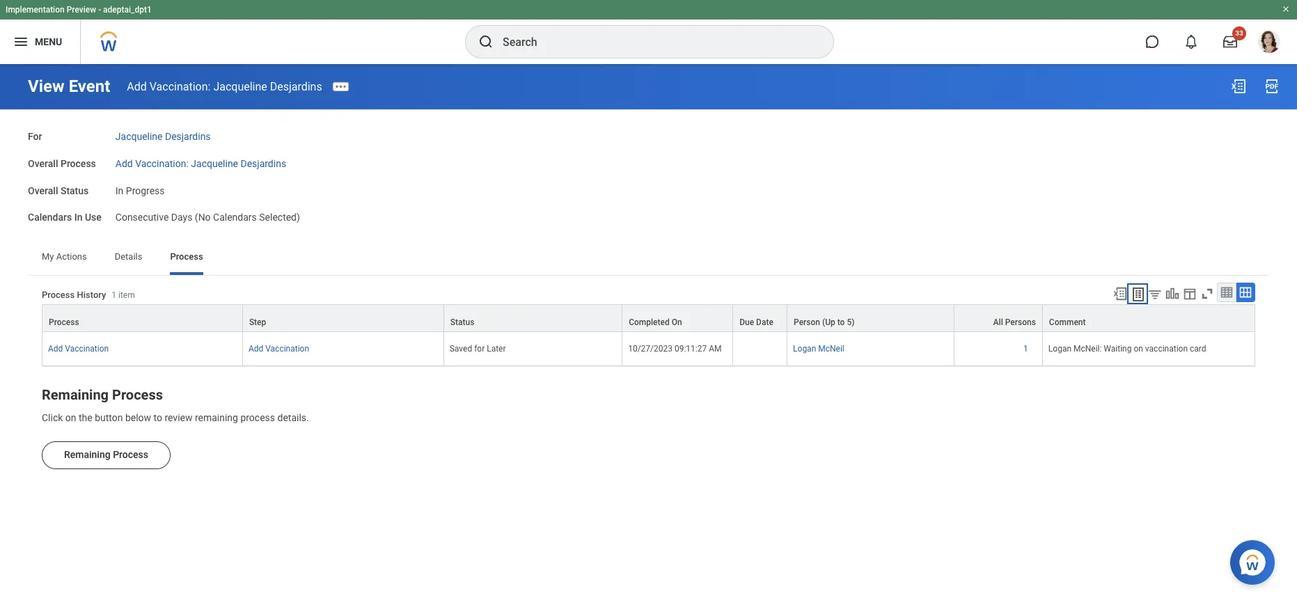 Task type: vqa. For each thing, say whether or not it's contained in the screenshot.
remaining
yes



Task type: locate. For each thing, give the bounding box(es) containing it.
export to excel image
[[1231, 78, 1247, 95]]

2 add vaccination from the left
[[249, 344, 309, 354]]

2 vaccination from the left
[[266, 344, 309, 354]]

on
[[1134, 344, 1144, 354], [65, 412, 76, 424]]

process inside button
[[113, 449, 148, 460]]

vaccination: up jacqueline desjardins "link"
[[150, 80, 211, 93]]

0 horizontal spatial in
[[74, 212, 82, 223]]

0 vertical spatial desjardins
[[270, 80, 322, 93]]

calendars
[[28, 212, 72, 223], [213, 212, 257, 223]]

on
[[672, 318, 682, 327]]

actions
[[56, 251, 87, 262]]

0 vertical spatial in
[[115, 185, 124, 196]]

add vaccination: jacqueline desjardins
[[127, 80, 322, 93], [115, 158, 286, 169]]

process down "days"
[[170, 251, 203, 262]]

to right "below"
[[154, 412, 162, 424]]

1 horizontal spatial add vaccination link
[[249, 341, 309, 354]]

1 vertical spatial in
[[74, 212, 82, 223]]

vaccination down the step
[[266, 344, 309, 354]]

process
[[61, 158, 96, 169], [170, 251, 203, 262], [42, 290, 75, 300], [49, 318, 79, 327], [112, 387, 163, 403], [113, 449, 148, 460]]

add up overall status element
[[115, 158, 133, 169]]

below
[[125, 412, 151, 424]]

add vaccination: jacqueline desjardins link
[[127, 80, 322, 93], [115, 155, 286, 169]]

logan down comment
[[1049, 344, 1072, 354]]

remaining
[[195, 412, 238, 424]]

history
[[77, 290, 106, 300]]

due
[[740, 318, 754, 327]]

cell
[[734, 332, 788, 366]]

add vaccination link
[[48, 341, 109, 354], [249, 341, 309, 354]]

view event
[[28, 77, 110, 96]]

remaining down the
[[64, 449, 111, 460]]

profile logan mcneil image
[[1259, 31, 1281, 56]]

to
[[838, 318, 845, 327], [154, 412, 162, 424]]

on left the
[[65, 412, 76, 424]]

0 horizontal spatial on
[[65, 412, 76, 424]]

to inside popup button
[[838, 318, 845, 327]]

1 horizontal spatial to
[[838, 318, 845, 327]]

select to filter grid data image
[[1148, 287, 1163, 302]]

0 horizontal spatial status
[[61, 185, 89, 196]]

process down process history 1 item at the left
[[49, 318, 79, 327]]

completed
[[629, 318, 670, 327]]

consecutive
[[115, 212, 169, 223]]

overall for overall process
[[28, 158, 58, 169]]

in progress
[[115, 185, 165, 196]]

1 button
[[1024, 343, 1031, 355]]

1 horizontal spatial 1
[[1024, 344, 1029, 354]]

all persons
[[994, 318, 1036, 327]]

1 horizontal spatial vaccination
[[266, 344, 309, 354]]

status
[[61, 185, 89, 196], [450, 318, 475, 327]]

person
[[794, 318, 820, 327]]

logan inside logan mcneil link
[[793, 344, 816, 354]]

0 vertical spatial jacqueline
[[213, 80, 267, 93]]

add vaccination link down process history 1 item at the left
[[48, 341, 109, 354]]

0 vertical spatial add vaccination: jacqueline desjardins link
[[127, 80, 322, 93]]

logan for logan mcneil
[[793, 344, 816, 354]]

add vaccination: jacqueline desjardins link for event
[[127, 80, 322, 93]]

row containing add vaccination
[[42, 332, 1256, 366]]

add vaccination down process history 1 item at the left
[[48, 344, 109, 354]]

vaccination: down jacqueline desjardins
[[135, 158, 189, 169]]

0 horizontal spatial 1
[[112, 291, 116, 300]]

1 horizontal spatial on
[[1134, 344, 1144, 354]]

logan
[[793, 344, 816, 354], [1049, 344, 1072, 354]]

jacqueline desjardins link
[[115, 128, 211, 142]]

0 horizontal spatial vaccination
[[65, 344, 109, 354]]

expand/collapse chart image
[[1165, 286, 1181, 302]]

1 overall from the top
[[28, 158, 58, 169]]

2 vertical spatial desjardins
[[241, 158, 286, 169]]

0 vertical spatial on
[[1134, 344, 1144, 354]]

desjardins inside "link"
[[165, 131, 211, 142]]

09:11:27
[[675, 344, 707, 354]]

0 horizontal spatial add vaccination link
[[48, 341, 109, 354]]

remaining process
[[42, 387, 163, 403], [64, 449, 148, 460]]

on inside row
[[1134, 344, 1144, 354]]

overall process
[[28, 158, 96, 169]]

implementation preview -   adeptai_dpt1
[[6, 5, 152, 15]]

1 vertical spatial vaccination:
[[135, 158, 189, 169]]

status up calendars in use at the left top of page
[[61, 185, 89, 196]]

click
[[42, 412, 63, 424]]

add down the step
[[249, 344, 263, 354]]

adeptai_dpt1
[[103, 5, 152, 15]]

1 vertical spatial remaining process
[[64, 449, 148, 460]]

2 vertical spatial jacqueline
[[191, 158, 238, 169]]

0 horizontal spatial logan
[[793, 344, 816, 354]]

vaccination: for overall process
[[135, 158, 189, 169]]

inbox large image
[[1224, 35, 1238, 49]]

mcneil
[[819, 344, 845, 354]]

add vaccination
[[48, 344, 109, 354], [249, 344, 309, 354]]

comment
[[1049, 318, 1086, 327]]

completed on
[[629, 318, 682, 327]]

1 horizontal spatial logan
[[1049, 344, 1072, 354]]

1
[[112, 291, 116, 300], [1024, 344, 1029, 354]]

1 add vaccination from the left
[[48, 344, 109, 354]]

due date button
[[734, 305, 787, 332]]

1 row from the top
[[42, 304, 1256, 332]]

1 vertical spatial add vaccination: jacqueline desjardins link
[[115, 155, 286, 169]]

in
[[115, 185, 124, 196], [74, 212, 82, 223]]

review
[[165, 412, 193, 424]]

vaccination for first add vaccination link
[[65, 344, 109, 354]]

1 vertical spatial to
[[154, 412, 162, 424]]

remaining up the
[[42, 387, 109, 403]]

status up saved
[[450, 318, 475, 327]]

0 vertical spatial 1
[[112, 291, 116, 300]]

jacqueline desjardins
[[115, 131, 211, 142]]

for
[[474, 344, 485, 354]]

logan mcneil
[[793, 344, 845, 354]]

add vaccination for 2nd add vaccination link from left
[[249, 344, 309, 354]]

on right waiting
[[1134, 344, 1144, 354]]

1 vertical spatial status
[[450, 318, 475, 327]]

row
[[42, 304, 1256, 332], [42, 332, 1256, 366]]

0 horizontal spatial add vaccination
[[48, 344, 109, 354]]

calendars in use
[[28, 212, 102, 223]]

comment button
[[1043, 305, 1255, 332]]

jacqueline inside the add vaccination: jacqueline desjardins link
[[191, 158, 238, 169]]

in left progress
[[115, 185, 124, 196]]

10/27/2023 09:11:27 am
[[628, 344, 722, 354]]

table image
[[1220, 286, 1234, 299]]

1 logan from the left
[[793, 344, 816, 354]]

add vaccination link down the step
[[249, 341, 309, 354]]

toolbar
[[1107, 283, 1256, 304]]

add
[[127, 80, 147, 93], [115, 158, 133, 169], [48, 344, 63, 354], [249, 344, 263, 354]]

consecutive days (no calendars selected)
[[115, 212, 300, 223]]

1 vertical spatial on
[[65, 412, 76, 424]]

vaccination:
[[150, 80, 211, 93], [135, 158, 189, 169]]

process left history
[[42, 290, 75, 300]]

1 horizontal spatial in
[[115, 185, 124, 196]]

0 vertical spatial to
[[838, 318, 845, 327]]

jacqueline
[[213, 80, 267, 93], [115, 131, 163, 142], [191, 158, 238, 169]]

vaccination
[[65, 344, 109, 354], [266, 344, 309, 354]]

vaccination for 2nd add vaccination link from left
[[266, 344, 309, 354]]

calendars down overall status
[[28, 212, 72, 223]]

1 inside process history 1 item
[[112, 291, 116, 300]]

add down process history 1 item at the left
[[48, 344, 63, 354]]

0 vertical spatial overall
[[28, 158, 58, 169]]

0 vertical spatial vaccination:
[[150, 80, 211, 93]]

1 vertical spatial desjardins
[[165, 131, 211, 142]]

logan mcneil link
[[793, 341, 845, 354]]

menu
[[35, 36, 62, 47]]

process up "below"
[[112, 387, 163, 403]]

add vaccination: jacqueline desjardins for view event
[[127, 80, 322, 93]]

for
[[28, 131, 42, 142]]

button
[[95, 412, 123, 424]]

1 vertical spatial jacqueline
[[115, 131, 163, 142]]

10/27/2023
[[628, 344, 673, 354]]

view event main content
[[0, 64, 1298, 526]]

process down "below"
[[113, 449, 148, 460]]

all persons button
[[955, 305, 1043, 332]]

0 horizontal spatial calendars
[[28, 212, 72, 223]]

1 vertical spatial add vaccination: jacqueline desjardins
[[115, 158, 286, 169]]

remaining process down button
[[64, 449, 148, 460]]

2 logan from the left
[[1049, 344, 1072, 354]]

overall down overall process
[[28, 185, 58, 196]]

1 vaccination from the left
[[65, 344, 109, 354]]

1 vertical spatial remaining
[[64, 449, 111, 460]]

1 vertical spatial overall
[[28, 185, 58, 196]]

to left 5)
[[838, 318, 845, 327]]

desjardins
[[270, 80, 322, 93], [165, 131, 211, 142], [241, 158, 286, 169]]

tab list
[[28, 242, 1270, 275]]

-
[[98, 5, 101, 15]]

1 horizontal spatial add vaccination
[[249, 344, 309, 354]]

add vaccination down the step
[[249, 344, 309, 354]]

calendars right (no
[[213, 212, 257, 223]]

overall status element
[[115, 177, 165, 197]]

1 down persons on the right of the page
[[1024, 344, 1029, 354]]

remaining process up button
[[42, 387, 163, 403]]

menu banner
[[0, 0, 1298, 64]]

0 vertical spatial add vaccination: jacqueline desjardins
[[127, 80, 322, 93]]

1 add vaccination link from the left
[[48, 341, 109, 354]]

1 vertical spatial 1
[[1024, 344, 1029, 354]]

in left use
[[74, 212, 82, 223]]

2 calendars from the left
[[213, 212, 257, 223]]

overall
[[28, 158, 58, 169], [28, 185, 58, 196]]

tab list containing my actions
[[28, 242, 1270, 275]]

menu button
[[0, 20, 80, 64]]

1 horizontal spatial calendars
[[213, 212, 257, 223]]

overall status
[[28, 185, 89, 196]]

overall down 'for'
[[28, 158, 58, 169]]

logan down person
[[793, 344, 816, 354]]

expand table image
[[1239, 286, 1253, 299]]

1 horizontal spatial status
[[450, 318, 475, 327]]

selected)
[[259, 212, 300, 223]]

1 left item
[[112, 291, 116, 300]]

remaining
[[42, 387, 109, 403], [64, 449, 111, 460]]

2 overall from the top
[[28, 185, 58, 196]]

vaccination down process history 1 item at the left
[[65, 344, 109, 354]]

2 row from the top
[[42, 332, 1256, 366]]



Task type: describe. For each thing, give the bounding box(es) containing it.
step
[[249, 318, 266, 327]]

close environment banner image
[[1282, 5, 1291, 13]]

add right event
[[127, 80, 147, 93]]

add vaccination: jacqueline desjardins link for process
[[115, 155, 286, 169]]

process button
[[42, 305, 242, 332]]

Search Workday  search field
[[503, 26, 805, 57]]

waiting
[[1104, 344, 1132, 354]]

33 button
[[1215, 26, 1247, 57]]

event
[[69, 77, 110, 96]]

0 vertical spatial remaining
[[42, 387, 109, 403]]

remaining process button
[[42, 441, 171, 469]]

5)
[[847, 318, 855, 327]]

use
[[85, 212, 102, 223]]

implementation
[[6, 5, 65, 15]]

jacqueline inside jacqueline desjardins "link"
[[115, 131, 163, 142]]

saved for later
[[450, 344, 506, 354]]

logan mcneil: waiting on vaccination card
[[1049, 344, 1207, 354]]

jacqueline for view event
[[213, 80, 267, 93]]

0 vertical spatial remaining process
[[42, 387, 163, 403]]

card
[[1190, 344, 1207, 354]]

row containing process
[[42, 304, 1256, 332]]

person (up to 5)
[[794, 318, 855, 327]]

click on the button below to review remaining process details.
[[42, 412, 309, 424]]

process history 1 item
[[42, 290, 135, 300]]

process inside tab list
[[170, 251, 203, 262]]

process up overall status
[[61, 158, 96, 169]]

1 calendars from the left
[[28, 212, 72, 223]]

notifications large image
[[1185, 35, 1199, 49]]

view printable version (pdf) image
[[1264, 78, 1281, 95]]

due date
[[740, 318, 774, 327]]

saved
[[450, 344, 472, 354]]

later
[[487, 344, 506, 354]]

person (up to 5) button
[[788, 305, 954, 332]]

desjardins for process
[[241, 158, 286, 169]]

export to worksheets image
[[1130, 286, 1147, 303]]

process
[[241, 412, 275, 424]]

details.
[[278, 412, 309, 424]]

2 add vaccination link from the left
[[249, 341, 309, 354]]

0 vertical spatial status
[[61, 185, 89, 196]]

progress
[[126, 185, 165, 196]]

cell inside view event main content
[[734, 332, 788, 366]]

status inside popup button
[[450, 318, 475, 327]]

33
[[1236, 29, 1244, 37]]

toolbar inside view event main content
[[1107, 283, 1256, 304]]

persons
[[1006, 318, 1036, 327]]

status button
[[444, 305, 622, 332]]

search image
[[478, 33, 495, 50]]

vaccination
[[1146, 344, 1188, 354]]

add vaccination for first add vaccination link
[[48, 344, 109, 354]]

desjardins for event
[[270, 80, 322, 93]]

date
[[756, 318, 774, 327]]

am
[[709, 344, 722, 354]]

fullscreen image
[[1200, 286, 1215, 302]]

step button
[[243, 305, 443, 332]]

days
[[171, 212, 193, 223]]

my actions
[[42, 251, 87, 262]]

my
[[42, 251, 54, 262]]

justify image
[[13, 33, 29, 50]]

export to excel image
[[1113, 286, 1128, 302]]

preview
[[67, 5, 96, 15]]

0 horizontal spatial to
[[154, 412, 162, 424]]

the
[[79, 412, 92, 424]]

tab list inside view event main content
[[28, 242, 1270, 275]]

logan for logan mcneil: waiting on vaccination card
[[1049, 344, 1072, 354]]

calendars in use element
[[115, 204, 300, 224]]

completed on button
[[623, 305, 733, 332]]

click to view/edit grid preferences image
[[1183, 286, 1198, 302]]

(no
[[195, 212, 211, 223]]

process inside popup button
[[49, 318, 79, 327]]

item
[[118, 291, 135, 300]]

remaining inside button
[[64, 449, 111, 460]]

1 inside button
[[1024, 344, 1029, 354]]

vaccination: for view event
[[150, 80, 211, 93]]

jacqueline for overall process
[[191, 158, 238, 169]]

details
[[115, 251, 142, 262]]

overall for overall status
[[28, 185, 58, 196]]

remaining process inside button
[[64, 449, 148, 460]]

mcneil:
[[1074, 344, 1102, 354]]

all
[[994, 318, 1003, 327]]

view
[[28, 77, 65, 96]]

in inside overall status element
[[115, 185, 124, 196]]

(up
[[823, 318, 836, 327]]

add vaccination: jacqueline desjardins for overall process
[[115, 158, 286, 169]]



